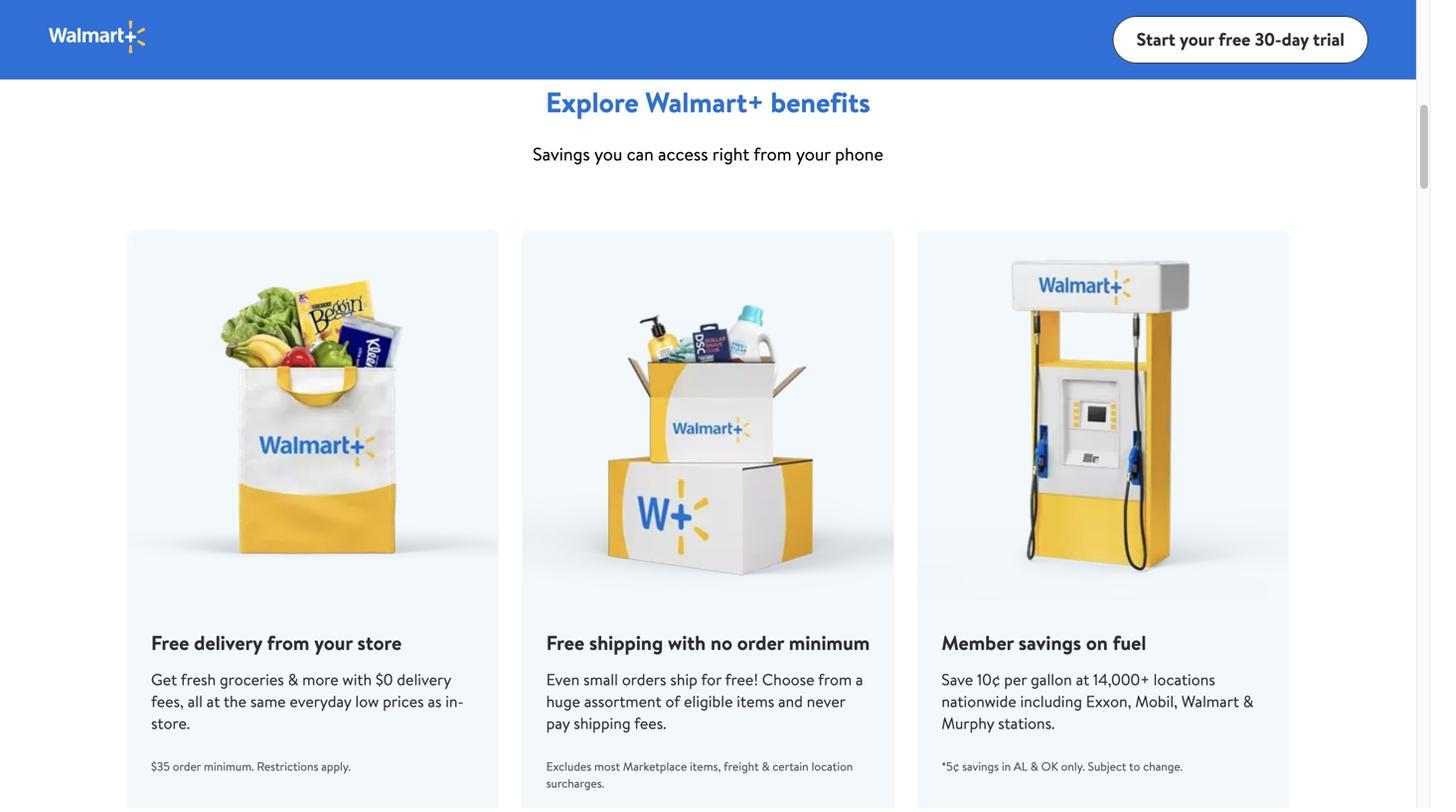 Task type: vqa. For each thing, say whether or not it's contained in the screenshot.
fresh
yes



Task type: locate. For each thing, give the bounding box(es) containing it.
same
[[250, 690, 286, 712]]

0 horizontal spatial free
[[151, 629, 189, 657]]

1 horizontal spatial w+ image
[[1069, 0, 1417, 30]]

assortment
[[584, 690, 662, 712]]

0 vertical spatial shipping
[[589, 629, 663, 657]]

excludes
[[546, 758, 592, 775]]

with
[[668, 629, 706, 657], [342, 669, 372, 690]]

order right $35
[[173, 758, 201, 775]]

walmart+
[[646, 83, 764, 121]]

1 vertical spatial delivery
[[397, 669, 451, 690]]

savings
[[1019, 629, 1082, 657], [963, 758, 999, 775]]

murphy
[[942, 712, 995, 734]]

2 vertical spatial from
[[818, 669, 852, 690]]

1 vertical spatial savings
[[963, 758, 999, 775]]

2 vertical spatial your
[[314, 629, 353, 657]]

stations.
[[998, 712, 1055, 734]]

all
[[188, 690, 203, 712]]

in
[[1002, 758, 1011, 775]]

0 horizontal spatial with
[[342, 669, 372, 690]]

restrictions
[[257, 758, 319, 775]]

2 free from the left
[[546, 629, 585, 657]]

0 vertical spatial delivery
[[194, 629, 262, 657]]

2 horizontal spatial your
[[1180, 27, 1215, 52]]

1 free from the left
[[151, 629, 189, 657]]

1 vertical spatial order
[[173, 758, 201, 775]]

free up even
[[546, 629, 585, 657]]

delivery up groceries
[[194, 629, 262, 657]]

in-
[[446, 690, 464, 712]]

0 vertical spatial with
[[668, 629, 706, 657]]

order right "no"
[[737, 629, 784, 657]]

get
[[151, 669, 177, 690]]

store.
[[151, 712, 190, 734]]

member savings on fuel
[[942, 629, 1147, 657]]

1 vertical spatial from
[[267, 629, 310, 657]]

savings left in
[[963, 758, 999, 775]]

your left phone
[[796, 142, 831, 167]]

of
[[666, 690, 680, 712]]

0 horizontal spatial w+ image
[[0, 0, 348, 30]]

small
[[584, 669, 618, 690]]

0 vertical spatial your
[[1180, 27, 1215, 52]]

your up more
[[314, 629, 353, 657]]

0 horizontal spatial savings
[[963, 758, 999, 775]]

shipping up orders
[[589, 629, 663, 657]]

0 vertical spatial order
[[737, 629, 784, 657]]

14,000+
[[1094, 669, 1150, 690]]

0 horizontal spatial at
[[207, 690, 220, 712]]

access
[[658, 142, 708, 167]]

$0
[[376, 669, 393, 690]]

minimum.
[[204, 758, 254, 775]]

can
[[627, 142, 654, 167]]

&
[[288, 669, 299, 690], [1244, 690, 1254, 712], [762, 758, 770, 775], [1031, 758, 1039, 775]]

orders
[[622, 669, 667, 690]]

2 w+ image from the left
[[1069, 0, 1417, 30]]

*5¢
[[942, 758, 960, 775]]

even
[[546, 669, 580, 690]]

1 horizontal spatial savings
[[1019, 629, 1082, 657]]

1 vertical spatial shipping
[[574, 712, 631, 734]]

fuel
[[1113, 629, 1147, 657]]

per
[[1005, 669, 1027, 690]]

from right right
[[754, 142, 792, 167]]

$35
[[151, 758, 170, 775]]

free up get
[[151, 629, 189, 657]]

1 horizontal spatial with
[[668, 629, 706, 657]]

shipping up most
[[574, 712, 631, 734]]

& right walmart
[[1244, 690, 1254, 712]]

0 horizontal spatial from
[[267, 629, 310, 657]]

fees,
[[151, 690, 184, 712]]

shipping
[[589, 629, 663, 657], [574, 712, 631, 734]]

& inside the excludes most marketplace items, freight & certain location surcharges.
[[762, 758, 770, 775]]

your
[[1180, 27, 1215, 52], [796, 142, 831, 167], [314, 629, 353, 657]]

marketplace
[[623, 758, 687, 775]]

order
[[737, 629, 784, 657], [173, 758, 201, 775]]

2 horizontal spatial from
[[818, 669, 852, 690]]

ok
[[1042, 758, 1059, 775]]

from up more
[[267, 629, 310, 657]]

1 horizontal spatial at
[[1076, 669, 1090, 690]]

with left $0
[[342, 669, 372, 690]]

10¢
[[977, 669, 1001, 690]]

& inside the get fresh groceries & more with $0 delivery fees, all at the same everyday low prices as in- store.
[[288, 669, 299, 690]]

gallon
[[1031, 669, 1072, 690]]

with left "no"
[[668, 629, 706, 657]]

1 horizontal spatial free
[[546, 629, 585, 657]]

to
[[1130, 758, 1141, 775]]

ship
[[670, 669, 698, 690]]

& left more
[[288, 669, 299, 690]]

from left a
[[818, 669, 852, 690]]

1 horizontal spatial delivery
[[397, 669, 451, 690]]

with inside the get fresh groceries & more with $0 delivery fees, all at the same everyday low prices as in- store.
[[342, 669, 372, 690]]

delivery right $0
[[397, 669, 451, 690]]

at right gallon
[[1076, 669, 1090, 690]]

at right all
[[207, 690, 220, 712]]

your left free
[[1180, 27, 1215, 52]]

savings up gallon
[[1019, 629, 1082, 657]]

at
[[1076, 669, 1090, 690], [207, 690, 220, 712]]

0 vertical spatial savings
[[1019, 629, 1082, 657]]

30-
[[1255, 27, 1282, 52]]

change.
[[1144, 758, 1183, 775]]

huge
[[546, 690, 580, 712]]

groceries
[[220, 669, 284, 690]]

*5¢ savings in al & ok only. subject to change.
[[942, 758, 1183, 775]]

from inside the even small orders ship for free! choose from a huge assortment of eligible items and never pay shipping fees.
[[818, 669, 852, 690]]

savings for on
[[1019, 629, 1082, 657]]

1 vertical spatial your
[[796, 142, 831, 167]]

1 horizontal spatial from
[[754, 142, 792, 167]]

1 vertical spatial with
[[342, 669, 372, 690]]

w+ image
[[0, 0, 348, 30], [1069, 0, 1417, 30]]

walmart
[[1182, 690, 1240, 712]]

free for free shipping with no order minimum
[[546, 629, 585, 657]]

& right "freight" in the bottom right of the page
[[762, 758, 770, 775]]

shipping inside the even small orders ship for free! choose from a huge assortment of eligible items and never pay shipping fees.
[[574, 712, 631, 734]]

a
[[856, 669, 864, 690]]

on
[[1087, 629, 1108, 657]]

1 horizontal spatial your
[[796, 142, 831, 167]]

you
[[595, 142, 623, 167]]

items,
[[690, 758, 721, 775]]

no
[[711, 629, 733, 657]]

trial
[[1314, 27, 1345, 52]]

free
[[151, 629, 189, 657], [546, 629, 585, 657]]

delivery
[[194, 629, 262, 657], [397, 669, 451, 690]]

minimum
[[789, 629, 870, 657]]

from
[[754, 142, 792, 167], [267, 629, 310, 657], [818, 669, 852, 690]]



Task type: describe. For each thing, give the bounding box(es) containing it.
1 horizontal spatial order
[[737, 629, 784, 657]]

member
[[942, 629, 1014, 657]]

savings for in
[[963, 758, 999, 775]]

store
[[357, 629, 402, 657]]

even small orders ship for free! choose from a huge assortment of eligible items and never pay shipping fees.
[[546, 669, 864, 734]]

subject
[[1088, 758, 1127, 775]]

free delivery from your store
[[151, 629, 402, 657]]

location
[[812, 758, 853, 775]]

free!
[[725, 669, 759, 690]]

low
[[355, 690, 379, 712]]

only.
[[1061, 758, 1085, 775]]

0 horizontal spatial your
[[314, 629, 353, 657]]

1 w+ image from the left
[[0, 0, 348, 30]]

free
[[1219, 27, 1251, 52]]

your inside button
[[1180, 27, 1215, 52]]

including
[[1021, 690, 1083, 712]]

never
[[807, 690, 846, 712]]

certain
[[773, 758, 809, 775]]

start your free 30-day trial
[[1137, 27, 1345, 52]]

free for free delivery from your store
[[151, 629, 189, 657]]

more
[[302, 669, 339, 690]]

0 horizontal spatial order
[[173, 758, 201, 775]]

savings you can access right from your phone
[[533, 142, 884, 167]]

mobil,
[[1136, 690, 1178, 712]]

everyday
[[290, 690, 351, 712]]

day
[[1282, 27, 1309, 52]]

start
[[1137, 27, 1176, 52]]

explore walmart+ benefits
[[546, 83, 871, 121]]

fees.
[[634, 712, 667, 734]]

phone
[[835, 142, 884, 167]]

delivery inside the get fresh groceries & more with $0 delivery fees, all at the same everyday low prices as in- store.
[[397, 669, 451, 690]]

nationwide
[[942, 690, 1017, 712]]

explore
[[546, 83, 639, 121]]

at inside the get fresh groceries & more with $0 delivery fees, all at the same everyday low prices as in- store.
[[207, 690, 220, 712]]

& inside save 10¢ per gallon at 14,000+ locations nationwide including exxon, mobil, walmart & murphy stations.
[[1244, 690, 1254, 712]]

excludes most marketplace items, freight & certain location surcharges.
[[546, 758, 853, 792]]

surcharges.
[[546, 775, 604, 792]]

$35 order minimum. restrictions apply.
[[151, 758, 351, 775]]

choose
[[762, 669, 815, 690]]

fresh
[[181, 669, 216, 690]]

apply.
[[321, 758, 351, 775]]

for
[[701, 669, 722, 690]]

the
[[224, 690, 247, 712]]

& right the al at the right bottom of page
[[1031, 758, 1039, 775]]

0 vertical spatial from
[[754, 142, 792, 167]]

pay
[[546, 712, 570, 734]]

benefits
[[771, 83, 871, 121]]

and
[[778, 690, 803, 712]]

freight
[[724, 758, 759, 775]]

0 horizontal spatial delivery
[[194, 629, 262, 657]]

as
[[428, 690, 442, 712]]

most
[[594, 758, 620, 775]]

get fresh groceries & more with $0 delivery fees, all at the same everyday low prices as in- store.
[[151, 669, 464, 734]]

save 10¢ per gallon at 14,000+ locations nationwide including exxon, mobil, walmart & murphy stations.
[[942, 669, 1254, 734]]

savings
[[533, 142, 590, 167]]

locations
[[1154, 669, 1216, 690]]

prices
[[383, 690, 424, 712]]

walmart+ image
[[48, 19, 148, 55]]

at inside save 10¢ per gallon at 14,000+ locations nationwide including exxon, mobil, walmart & murphy stations.
[[1076, 669, 1090, 690]]

right
[[713, 142, 750, 167]]

save
[[942, 669, 974, 690]]

start your free 30-day trial button
[[1113, 16, 1369, 64]]

items
[[737, 690, 775, 712]]

exxon,
[[1086, 690, 1132, 712]]

eligible
[[684, 690, 733, 712]]

al
[[1014, 758, 1028, 775]]

free shipping with no order minimum
[[546, 629, 870, 657]]



